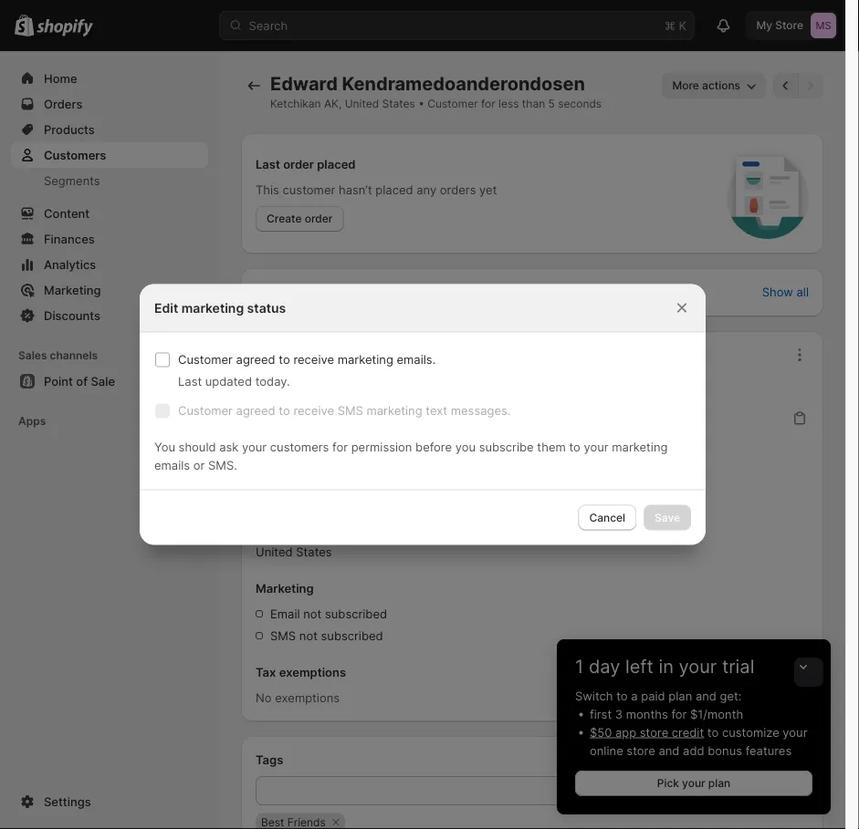 Task type: describe. For each thing, give the bounding box(es) containing it.
online
[[590, 744, 623, 758]]

and for plan
[[696, 689, 717, 703]]

contact information
[[256, 386, 371, 400]]

$50 app store credit
[[590, 726, 704, 740]]

edit marketing status dialog
[[0, 284, 845, 545]]

you should ask your customers for permission before you subscribe them to your marketing emails or sms.
[[154, 440, 668, 473]]

kendramedoanderondosen for edward kendramedoanderondosen ketchikan ak, united states • customer for less than 5 seconds
[[342, 73, 585, 95]]

order for last
[[283, 157, 314, 171]]

channels
[[50, 349, 98, 362]]

last order placed
[[256, 157, 356, 171]]

sms.
[[208, 459, 237, 473]]

no exemptions
[[256, 691, 340, 705]]

left
[[625, 656, 654, 678]]

segments link
[[11, 168, 208, 194]]

create
[[267, 212, 302, 225]]

0 horizontal spatial united
[[256, 545, 293, 559]]

tax
[[256, 666, 276, 680]]

5
[[548, 97, 555, 110]]

plan inside pick your plan link
[[708, 777, 731, 791]]

discounts link
[[11, 303, 208, 329]]

email not subscribed
[[270, 607, 387, 621]]

edit
[[154, 300, 178, 316]]

first 3 months for $1/month
[[590, 708, 743, 722]]

you
[[455, 440, 476, 455]]

and for store
[[659, 744, 680, 758]]

switch to a paid plan and get:
[[575, 689, 742, 703]]

customer agreed to receive marketing emails.
[[178, 353, 436, 367]]

messages.
[[451, 404, 511, 418]]

seconds
[[558, 97, 602, 110]]

apps
[[18, 415, 46, 428]]

for inside the you should ask your customers for permission before you subscribe them to your marketing emails or sms.
[[332, 440, 348, 455]]

exemptions for no exemptions
[[275, 691, 340, 705]]

all
[[797, 285, 809, 299]]

cancel button
[[578, 505, 636, 531]]

ak,
[[324, 97, 342, 110]]

subscribed for email not subscribed
[[325, 607, 387, 621]]

your right ask
[[242, 440, 267, 455]]

not for sms
[[299, 629, 318, 643]]

customer agreed to receive sms marketing text messages.
[[178, 404, 511, 418]]

marketing right edit
[[181, 300, 244, 316]]

segments
[[44, 173, 100, 188]]

last updated today.
[[178, 375, 290, 389]]

states inside edward kendramedoanderondosen ketchikan ak, united states • customer for less than 5 seconds
[[382, 97, 415, 110]]

first
[[590, 708, 612, 722]]

discounts
[[44, 309, 100, 323]]

show
[[762, 285, 793, 299]]

day
[[589, 656, 620, 678]]

edward for edward kendramedoanderondosen
[[256, 490, 298, 504]]

store inside the to customize your online store and add bonus features
[[627, 744, 655, 758]]

for inside edward kendramedoanderondosen ketchikan ak, united states • customer for less than 5 seconds
[[481, 97, 495, 110]]

to inside the to customize your online store and add bonus features
[[707, 726, 719, 740]]

1 day left in your trial button
[[557, 640, 831, 678]]

agreed for customer agreed to receive sms marketing text messages.
[[236, 404, 275, 418]]

permission
[[351, 440, 412, 455]]

show all link
[[762, 283, 809, 301]]

will
[[256, 432, 275, 446]]

1
[[575, 656, 584, 678]]

less
[[499, 97, 519, 110]]

to left a
[[616, 689, 628, 703]]

pick your plan
[[657, 777, 731, 791]]

bonus
[[708, 744, 742, 758]]

in for english
[[395, 432, 405, 446]]

create order
[[267, 212, 333, 225]]

pick
[[657, 777, 679, 791]]

agreed for customer agreed to receive marketing emails.
[[236, 353, 275, 367]]

before
[[415, 440, 452, 455]]

k
[[679, 18, 686, 32]]

you
[[154, 440, 175, 455]]

this customer hasn't placed any orders yet
[[256, 183, 497, 197]]

tax exemptions
[[256, 666, 346, 680]]

customers
[[270, 440, 329, 455]]

edwardcomplexname@fish.com button
[[245, 406, 446, 431]]

sales
[[18, 349, 47, 362]]

home link
[[11, 66, 208, 91]]

text
[[426, 404, 447, 418]]

customer for customer
[[256, 353, 312, 367]]

to inside the you should ask your customers for permission before you subscribe them to your marketing emails or sms.
[[569, 440, 580, 455]]

apps button
[[11, 409, 208, 435]]

shopify image
[[37, 19, 93, 37]]

than
[[522, 97, 545, 110]]

create order button
[[256, 206, 344, 232]]

1 day left in your trial element
[[557, 687, 831, 815]]

show all
[[762, 285, 809, 299]]

to down 'contact'
[[279, 404, 290, 418]]

email
[[270, 607, 300, 621]]

last for last updated today.
[[178, 375, 202, 389]]

settings
[[44, 795, 91, 809]]

in for your
[[659, 656, 674, 678]]

get:
[[720, 689, 742, 703]]

united states
[[256, 545, 332, 559]]

edit marketing status
[[154, 300, 286, 316]]

subscribe
[[479, 440, 534, 455]]

0 horizontal spatial placed
[[317, 157, 356, 171]]

months
[[626, 708, 668, 722]]

edward kendramedoanderondosen
[[256, 490, 453, 504]]

⌘
[[665, 18, 675, 32]]

cancel
[[589, 511, 625, 524]]



Task type: locate. For each thing, give the bounding box(es) containing it.
states left •
[[382, 97, 415, 110]]

1 horizontal spatial united
[[345, 97, 379, 110]]

credit
[[672, 726, 704, 740]]

status
[[247, 300, 286, 316]]

ketchikan
[[270, 97, 321, 110]]

your right 'pick'
[[682, 777, 705, 791]]

$50
[[590, 726, 612, 740]]

or
[[193, 459, 205, 473]]

customer
[[283, 183, 335, 197]]

order inside button
[[305, 212, 333, 225]]

subscribed down email not subscribed
[[321, 629, 383, 643]]

customer for customer agreed to receive marketing emails.
[[178, 353, 233, 367]]

not
[[303, 607, 322, 621], [299, 629, 318, 643]]

united inside edward kendramedoanderondosen ketchikan ak, united states • customer for less than 5 seconds
[[345, 97, 379, 110]]

1 vertical spatial and
[[659, 744, 680, 758]]

1 vertical spatial not
[[299, 629, 318, 643]]

to up the today.
[[279, 353, 290, 367]]

customer right •
[[428, 97, 478, 110]]

0 vertical spatial kendramedoanderondosen
[[342, 73, 585, 95]]

1 vertical spatial for
[[332, 440, 348, 455]]

last inside edit marketing status dialog
[[178, 375, 202, 389]]

0 horizontal spatial last
[[178, 375, 202, 389]]

for down edwardcomplexname@fish.com button
[[332, 440, 348, 455]]

orders
[[440, 183, 476, 197]]

0 vertical spatial not
[[303, 607, 322, 621]]

store down months
[[640, 726, 668, 740]]

marketing up information
[[337, 353, 393, 367]]

0 vertical spatial subscribed
[[325, 607, 387, 621]]

0 vertical spatial store
[[640, 726, 668, 740]]

trial
[[722, 656, 754, 678]]

agreed down 'contact'
[[236, 404, 275, 418]]

marketing
[[256, 582, 314, 596]]

emails
[[154, 459, 190, 473]]

to right them
[[569, 440, 580, 455]]

2 horizontal spatial for
[[671, 708, 687, 722]]

0 vertical spatial and
[[696, 689, 717, 703]]

exemptions for tax exemptions
[[279, 666, 346, 680]]

paid
[[641, 689, 665, 703]]

plan up 'first 3 months for $1/month'
[[669, 689, 692, 703]]

0 vertical spatial edward
[[270, 73, 338, 95]]

0 horizontal spatial plan
[[669, 689, 692, 703]]

sms inside edit marketing status dialog
[[337, 404, 363, 418]]

0 vertical spatial placed
[[317, 157, 356, 171]]

1 horizontal spatial sms
[[337, 404, 363, 418]]

customer for customer agreed to receive sms marketing text messages.
[[178, 404, 233, 418]]

app
[[615, 726, 636, 740]]

yet
[[479, 183, 497, 197]]

for left less
[[481, 97, 495, 110]]

1 vertical spatial in
[[659, 656, 674, 678]]

customer
[[428, 97, 478, 110], [178, 353, 233, 367], [256, 353, 312, 367], [178, 404, 233, 418]]

exemptions
[[279, 666, 346, 680], [275, 691, 340, 705]]

order down customer
[[305, 212, 333, 225]]

not for email
[[303, 607, 322, 621]]

tags
[[256, 753, 283, 767]]

0 horizontal spatial states
[[296, 545, 332, 559]]

switch
[[575, 689, 613, 703]]

states up the marketing
[[296, 545, 332, 559]]

exemptions up no exemptions
[[279, 666, 346, 680]]

marketing up cancel
[[612, 440, 668, 455]]

customer up the updated
[[178, 353, 233, 367]]

1 vertical spatial store
[[627, 744, 655, 758]]

customer up the today.
[[256, 353, 312, 367]]

1 horizontal spatial placed
[[376, 183, 413, 197]]

today.
[[255, 375, 290, 389]]

kendramedoanderondosen up •
[[342, 73, 585, 95]]

should
[[179, 440, 216, 455]]

a
[[631, 689, 638, 703]]

customer inside edward kendramedoanderondosen ketchikan ak, united states • customer for less than 5 seconds
[[428, 97, 478, 110]]

subscribed up sms not subscribed
[[325, 607, 387, 621]]

edward for edward kendramedoanderondosen ketchikan ak, united states • customer for less than 5 seconds
[[270, 73, 338, 95]]

sms
[[337, 404, 363, 418], [270, 629, 296, 643]]

marketing up permission
[[367, 404, 422, 418]]

1 horizontal spatial states
[[382, 97, 415, 110]]

0 horizontal spatial sms
[[270, 629, 296, 643]]

will receive notifications in english
[[256, 432, 448, 446]]

notifications
[[323, 432, 392, 446]]

marketing inside the you should ask your customers for permission before you subscribe them to your marketing emails or sms.
[[612, 440, 668, 455]]

updated
[[205, 375, 252, 389]]

receive up contact information
[[293, 353, 334, 367]]

1 vertical spatial sms
[[270, 629, 296, 643]]

and inside the to customize your online store and add bonus features
[[659, 744, 680, 758]]

in right the left
[[659, 656, 674, 678]]

receive for sms
[[293, 404, 334, 418]]

1 horizontal spatial and
[[696, 689, 717, 703]]

for up credit
[[671, 708, 687, 722]]

to customize your online store and add bonus features
[[590, 726, 807, 758]]

1 horizontal spatial last
[[256, 157, 280, 171]]

customers
[[44, 148, 106, 162]]

0 horizontal spatial and
[[659, 744, 680, 758]]

order up customer
[[283, 157, 314, 171]]

0 vertical spatial last
[[256, 157, 280, 171]]

1 agreed from the top
[[236, 353, 275, 367]]

contact
[[256, 386, 302, 400]]

order for create
[[305, 212, 333, 225]]

for inside 1 day left in your trial element
[[671, 708, 687, 722]]

united right ak,
[[345, 97, 379, 110]]

0 vertical spatial plan
[[669, 689, 692, 703]]

0 vertical spatial agreed
[[236, 353, 275, 367]]

1 vertical spatial receive
[[293, 404, 334, 418]]

not down email not subscribed
[[299, 629, 318, 643]]

0 vertical spatial united
[[345, 97, 379, 110]]

1 vertical spatial agreed
[[236, 404, 275, 418]]

plan down bonus
[[708, 777, 731, 791]]

kendramedoanderondosen
[[342, 73, 585, 95], [301, 490, 453, 504]]

receive for marketing
[[293, 353, 334, 367]]

1 vertical spatial united
[[256, 545, 293, 559]]

hasn't
[[339, 183, 372, 197]]

your right them
[[584, 440, 609, 455]]

any
[[416, 183, 436, 197]]

marketing
[[181, 300, 244, 316], [337, 353, 393, 367], [367, 404, 422, 418], [612, 440, 668, 455]]

1 vertical spatial edward
[[256, 490, 298, 504]]

and up the "$1/month"
[[696, 689, 717, 703]]

1 vertical spatial states
[[296, 545, 332, 559]]

last up this
[[256, 157, 280, 171]]

placed up hasn't
[[317, 157, 356, 171]]

your inside 1 day left in your trial dropdown button
[[679, 656, 717, 678]]

features
[[746, 744, 792, 758]]

0 vertical spatial order
[[283, 157, 314, 171]]

in left english
[[395, 432, 405, 446]]

1 day left in your trial
[[575, 656, 754, 678]]

1 vertical spatial placed
[[376, 183, 413, 197]]

store
[[640, 726, 668, 740], [627, 744, 655, 758]]

subscribed for sms not subscribed
[[321, 629, 383, 643]]

kendramedoanderondosen down permission
[[301, 490, 453, 504]]

best friends
[[261, 816, 326, 829]]

⌘ k
[[665, 18, 686, 32]]

receive right will in the left bottom of the page
[[279, 432, 319, 446]]

not up sms not subscribed
[[303, 607, 322, 621]]

your left "trial"
[[679, 656, 717, 678]]

edward inside edward kendramedoanderondosen ketchikan ak, united states • customer for less than 5 seconds
[[270, 73, 338, 95]]

customize
[[722, 726, 779, 740]]

your inside pick your plan link
[[682, 777, 705, 791]]

receive down contact information
[[293, 404, 334, 418]]

in
[[395, 432, 405, 446], [659, 656, 674, 678]]

1 horizontal spatial for
[[481, 97, 495, 110]]

0 vertical spatial in
[[395, 432, 405, 446]]

home
[[44, 71, 77, 85]]

0 horizontal spatial for
[[332, 440, 348, 455]]

0 horizontal spatial in
[[395, 432, 405, 446]]

last left the updated
[[178, 375, 202, 389]]

kendramedoanderondosen inside edward kendramedoanderondosen ketchikan ak, united states • customer for less than 5 seconds
[[342, 73, 585, 95]]

emails.
[[397, 353, 436, 367]]

exemptions down tax exemptions
[[275, 691, 340, 705]]

metafields
[[256, 285, 316, 299]]

kendramedoanderondosen for edward kendramedoanderondosen
[[301, 490, 453, 504]]

2 vertical spatial receive
[[279, 432, 319, 446]]

settings link
[[11, 790, 208, 815]]

sms down information
[[337, 404, 363, 418]]

$1/month
[[690, 708, 743, 722]]

add
[[683, 744, 704, 758]]

in inside dropdown button
[[659, 656, 674, 678]]

united
[[345, 97, 379, 110], [256, 545, 293, 559]]

them
[[537, 440, 566, 455]]

store down $50 app store credit
[[627, 744, 655, 758]]

agreed
[[236, 353, 275, 367], [236, 404, 275, 418]]

edward up ketchikan
[[270, 73, 338, 95]]

sms not subscribed
[[270, 629, 383, 643]]

your
[[242, 440, 267, 455], [584, 440, 609, 455], [679, 656, 717, 678], [783, 726, 807, 740], [682, 777, 705, 791]]

0 vertical spatial receive
[[293, 353, 334, 367]]

edwardcomplexname@fish.com
[[256, 411, 435, 425]]

1 horizontal spatial plan
[[708, 777, 731, 791]]

1 vertical spatial last
[[178, 375, 202, 389]]

sms down email
[[270, 629, 296, 643]]

united up the marketing
[[256, 545, 293, 559]]

pick your plan link
[[575, 771, 812, 797]]

to down the "$1/month"
[[707, 726, 719, 740]]

english
[[408, 432, 448, 446]]

edward down customers
[[256, 490, 298, 504]]

1 vertical spatial plan
[[708, 777, 731, 791]]

2 vertical spatial for
[[671, 708, 687, 722]]

$50 app store credit link
[[590, 726, 704, 740]]

for
[[481, 97, 495, 110], [332, 440, 348, 455], [671, 708, 687, 722]]

1 vertical spatial order
[[305, 212, 333, 225]]

1 vertical spatial kendramedoanderondosen
[[301, 490, 453, 504]]

and left add
[[659, 744, 680, 758]]

this
[[256, 183, 279, 197]]

1 horizontal spatial in
[[659, 656, 674, 678]]

and
[[696, 689, 717, 703], [659, 744, 680, 758]]

customer down the updated
[[178, 404, 233, 418]]

0 vertical spatial sms
[[337, 404, 363, 418]]

0 vertical spatial states
[[382, 97, 415, 110]]

0 vertical spatial for
[[481, 97, 495, 110]]

last for last order placed
[[256, 157, 280, 171]]

search
[[249, 18, 288, 32]]

sales channels button
[[11, 343, 208, 369]]

1 vertical spatial subscribed
[[321, 629, 383, 643]]

agreed up the today.
[[236, 353, 275, 367]]

0 vertical spatial exemptions
[[279, 666, 346, 680]]

placed left any
[[376, 183, 413, 197]]

2 agreed from the top
[[236, 404, 275, 418]]

your inside the to customize your online store and add bonus features
[[783, 726, 807, 740]]

friends
[[287, 816, 326, 829]]

no
[[256, 691, 272, 705]]

1 vertical spatial exemptions
[[275, 691, 340, 705]]

your up features
[[783, 726, 807, 740]]

3
[[615, 708, 623, 722]]

ask
[[219, 440, 239, 455]]

information
[[305, 386, 371, 400]]



Task type: vqa. For each thing, say whether or not it's contained in the screenshot.
Enter time text box
no



